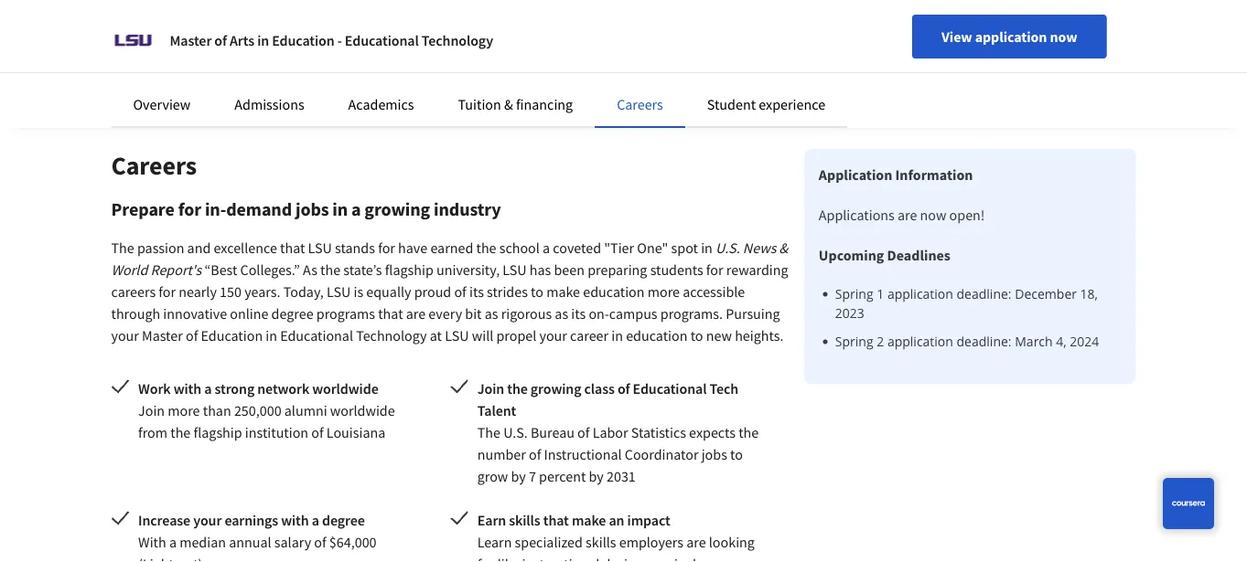 Task type: vqa. For each thing, say whether or not it's contained in the screenshot.
the 'Fundamentals'
no



Task type: locate. For each thing, give the bounding box(es) containing it.
overview
[[133, 95, 191, 114]]

lsu left is
[[327, 283, 351, 301]]

& right news
[[779, 239, 788, 257]]

0 horizontal spatial with
[[174, 380, 201, 398]]

application
[[819, 166, 893, 184]]

0 vertical spatial now
[[1050, 27, 1078, 46]]

1 vertical spatial education
[[201, 327, 263, 345]]

today,
[[284, 283, 324, 301]]

that inside "best colleges." as the state's flagship university, lsu has been preparing students for rewarding careers for nearly 150 years. today, lsu is equally proud of its strides to make education more accessible through innovative online degree programs that are every bit as rigorous as its on-campus programs. pursuing your master of education in educational technology at lsu will propel your career in education to new heights.
[[378, 305, 403, 323]]

0 vertical spatial the
[[111, 239, 134, 257]]

0 vertical spatial technology
[[422, 31, 493, 49]]

0 horizontal spatial by
[[511, 468, 526, 486]]

growing up have
[[365, 198, 430, 221]]

application
[[975, 27, 1047, 46], [888, 286, 954, 303], [888, 333, 954, 351]]

0 vertical spatial more
[[648, 283, 680, 301]]

growing inside join the growing class of educational tech talent the u.s. bureau of labor statistics expects the number of instructional coordinator jobs to grow by 7  percent by 2031
[[531, 380, 582, 398]]

to down expects
[[730, 446, 743, 464]]

jobs down expects
[[702, 446, 728, 464]]

is
[[354, 283, 363, 301]]

skills down the an
[[586, 534, 616, 552]]

view application now button
[[913, 15, 1107, 59]]

0 horizontal spatial more
[[168, 402, 200, 420]]

list
[[826, 285, 1122, 351]]

the inside join the growing class of educational tech talent the u.s. bureau of labor statistics expects the number of instructional coordinator jobs to grow by 7  percent by 2031
[[478, 424, 501, 442]]

0 horizontal spatial education
[[201, 327, 263, 345]]

make
[[547, 283, 580, 301], [572, 512, 606, 530]]

talent
[[478, 402, 516, 420]]

0 horizontal spatial jobs
[[296, 198, 329, 221]]

1 vertical spatial make
[[572, 512, 606, 530]]

0 vertical spatial make
[[547, 283, 580, 301]]

join up talent
[[478, 380, 505, 398]]

number
[[478, 446, 526, 464]]

your down through
[[111, 327, 139, 345]]

by left 7
[[511, 468, 526, 486]]

education down online
[[201, 327, 263, 345]]

1 vertical spatial master
[[142, 327, 183, 345]]

school
[[500, 239, 540, 257]]

application for december
[[888, 286, 954, 303]]

the right as
[[320, 261, 341, 279]]

1 horizontal spatial &
[[779, 239, 788, 257]]

the inside "best colleges." as the state's flagship university, lsu has been preparing students for rewarding careers for nearly 150 years. today, lsu is equally proud of its strides to make education more accessible through innovative online degree programs that are every bit as rigorous as its on-campus programs. pursuing your master of education in educational technology at lsu will propel your career in education to new heights.
[[320, 261, 341, 279]]

in right the arts
[[257, 31, 269, 49]]

a
[[351, 198, 361, 221], [543, 239, 550, 257], [204, 380, 212, 398], [312, 512, 319, 530], [169, 534, 177, 552]]

jobs right demand
[[296, 198, 329, 221]]

application down deadlines
[[888, 286, 954, 303]]

0 vertical spatial education
[[272, 31, 335, 49]]

more
[[648, 283, 680, 301], [168, 402, 200, 420]]

the up world
[[111, 239, 134, 257]]

1 horizontal spatial by
[[589, 468, 604, 486]]

more left than
[[168, 402, 200, 420]]

0 horizontal spatial your
[[111, 327, 139, 345]]

1 by from the left
[[511, 468, 526, 486]]

1 horizontal spatial its
[[571, 305, 586, 323]]

1 vertical spatial jobs
[[702, 446, 728, 464]]

in
[[257, 31, 269, 49], [333, 198, 348, 221], [701, 239, 713, 257], [266, 327, 277, 345], [612, 327, 623, 345]]

2 vertical spatial application
[[888, 333, 954, 351]]

education down preparing
[[583, 283, 645, 301]]

u.s. up the number
[[504, 424, 528, 442]]

deadline: down spring 1 application deadline: december 18, 2023 list item
[[957, 333, 1012, 351]]

1 horizontal spatial education
[[272, 31, 335, 49]]

application for march
[[888, 333, 954, 351]]

worldwide
[[312, 380, 379, 398], [330, 402, 395, 420]]

in down campus
[[612, 327, 623, 345]]

0 horizontal spatial degree
[[271, 305, 314, 323]]

as right the rigorous
[[555, 305, 569, 323]]

that
[[280, 239, 305, 257], [378, 305, 403, 323], [543, 512, 569, 530]]

0 horizontal spatial join
[[138, 402, 165, 420]]

are inside earn skills that make an impact learn specialized skills employers are looking for like instructional design, curriculu
[[687, 534, 706, 552]]

master
[[170, 31, 212, 49], [142, 327, 183, 345]]

master of arts in education - educational technology
[[170, 31, 493, 49]]

2 vertical spatial educational
[[633, 380, 707, 398]]

on-
[[589, 305, 609, 323]]

jobs
[[296, 198, 329, 221], [702, 446, 728, 464]]

2 deadline: from the top
[[957, 333, 1012, 351]]

to
[[531, 283, 544, 301], [691, 327, 703, 345], [730, 446, 743, 464]]

prepare for in-demand jobs in a growing industry
[[111, 198, 501, 221]]

with up salary
[[281, 512, 309, 530]]

careers
[[617, 95, 663, 114], [111, 150, 197, 182]]

1 vertical spatial spring
[[836, 333, 874, 351]]

0 vertical spatial join
[[478, 380, 505, 398]]

1 vertical spatial the
[[478, 424, 501, 442]]

of down innovative
[[186, 327, 198, 345]]

that up specialized
[[543, 512, 569, 530]]

0 vertical spatial educational
[[345, 31, 419, 49]]

0 horizontal spatial now
[[920, 206, 947, 224]]

deadline: inside spring 2 application deadline: march 4, 2024 list item
[[957, 333, 1012, 351]]

in-
[[205, 198, 226, 221]]

1 horizontal spatial join
[[478, 380, 505, 398]]

to down has
[[531, 283, 544, 301]]

1 vertical spatial &
[[779, 239, 788, 257]]

employers
[[619, 534, 684, 552]]

spring
[[836, 286, 874, 303], [836, 333, 874, 351]]

1 vertical spatial join
[[138, 402, 165, 420]]

are down application information
[[898, 206, 917, 224]]

degree up $64,000
[[322, 512, 365, 530]]

careers left student
[[617, 95, 663, 114]]

2 horizontal spatial to
[[730, 446, 743, 464]]

1 horizontal spatial that
[[378, 305, 403, 323]]

join the growing class of educational tech talent the u.s. bureau of labor statistics expects the number of instructional coordinator jobs to grow by 7  percent by 2031
[[478, 380, 759, 486]]

application inside list item
[[888, 333, 954, 351]]

a up than
[[204, 380, 212, 398]]

1 vertical spatial with
[[281, 512, 309, 530]]

that inside earn skills that make an impact learn specialized skills employers are looking for like instructional design, curriculu
[[543, 512, 569, 530]]

with right 'work'
[[174, 380, 201, 398]]

1 horizontal spatial with
[[281, 512, 309, 530]]

2 by from the left
[[589, 468, 604, 486]]

1 horizontal spatial u.s.
[[716, 239, 740, 257]]

earn
[[478, 512, 506, 530]]

of
[[215, 31, 227, 49], [454, 283, 467, 301], [186, 327, 198, 345], [618, 380, 630, 398], [311, 424, 324, 442], [578, 424, 590, 442], [529, 446, 541, 464], [314, 534, 326, 552]]

1 horizontal spatial the
[[478, 424, 501, 442]]

2 horizontal spatial are
[[898, 206, 917, 224]]

educational up statistics
[[633, 380, 707, 398]]

spring left 2
[[836, 333, 874, 351]]

your inside increase your earnings with a degree with a median annual salary of $64,000 (lightcast)
[[193, 512, 222, 530]]

of right class
[[618, 380, 630, 398]]

for down learn
[[478, 556, 495, 563]]

news
[[743, 239, 777, 257]]

0 vertical spatial spring
[[836, 286, 874, 303]]

degree
[[271, 305, 314, 323], [322, 512, 365, 530]]

spring 1 application deadline: december 18, 2023 list item
[[836, 285, 1122, 323]]

now inside button
[[1050, 27, 1078, 46]]

educational
[[345, 31, 419, 49], [280, 327, 353, 345], [633, 380, 707, 398]]

1 vertical spatial skills
[[586, 534, 616, 552]]

more inside work with a strong network worldwide join more than 250,000 alumni worldwide from the flagship institution of louisiana
[[168, 402, 200, 420]]

u.s. inside u.s. news & world report's
[[716, 239, 740, 257]]

strides
[[487, 283, 528, 301]]

1 horizontal spatial growing
[[531, 380, 582, 398]]

with inside work with a strong network worldwide join more than 250,000 alumni worldwide from the flagship institution of louisiana
[[174, 380, 201, 398]]

make down been
[[547, 283, 580, 301]]

your up median
[[193, 512, 222, 530]]

application right 2
[[888, 333, 954, 351]]

students
[[650, 261, 704, 279]]

of down alumni
[[311, 424, 324, 442]]

growing
[[365, 198, 430, 221], [531, 380, 582, 398]]

1 horizontal spatial your
[[193, 512, 222, 530]]

application right view
[[975, 27, 1047, 46]]

1 horizontal spatial to
[[691, 327, 703, 345]]

2 vertical spatial are
[[687, 534, 706, 552]]

careers up prepare
[[111, 150, 197, 182]]

0 horizontal spatial growing
[[365, 198, 430, 221]]

its left on-
[[571, 305, 586, 323]]

skills up specialized
[[509, 512, 541, 530]]

0 vertical spatial &
[[504, 95, 513, 114]]

0 vertical spatial application
[[975, 27, 1047, 46]]

1 vertical spatial worldwide
[[330, 402, 395, 420]]

with inside increase your earnings with a degree with a median annual salary of $64,000 (lightcast)
[[281, 512, 309, 530]]

0 vertical spatial deadline:
[[957, 286, 1012, 303]]

deadline: up spring 2 application deadline: march 4, 2024 list item
[[957, 286, 1012, 303]]

flagship
[[385, 261, 434, 279], [194, 424, 242, 442]]

0 vertical spatial worldwide
[[312, 380, 379, 398]]

open!
[[950, 206, 985, 224]]

that down equally
[[378, 305, 403, 323]]

the right from
[[170, 424, 191, 442]]

student experience
[[707, 95, 826, 114]]

as right bit
[[485, 305, 498, 323]]

more down students
[[648, 283, 680, 301]]

deadline: inside spring 1 application deadline: december 18, 2023
[[957, 286, 1012, 303]]

1 horizontal spatial now
[[1050, 27, 1078, 46]]

of inside increase your earnings with a degree with a median annual salary of $64,000 (lightcast)
[[314, 534, 326, 552]]

educational right -
[[345, 31, 419, 49]]

make left the an
[[572, 512, 606, 530]]

0 horizontal spatial to
[[531, 283, 544, 301]]

are down proud
[[406, 305, 426, 323]]

1 horizontal spatial degree
[[322, 512, 365, 530]]

0 vertical spatial with
[[174, 380, 201, 398]]

in up stands
[[333, 198, 348, 221]]

& right tuition
[[504, 95, 513, 114]]

2 vertical spatial to
[[730, 446, 743, 464]]

join up from
[[138, 402, 165, 420]]

2 spring from the top
[[836, 333, 874, 351]]

the down talent
[[478, 424, 501, 442]]

a right earnings
[[312, 512, 319, 530]]

are inside "best colleges." as the state's flagship university, lsu has been preparing students for rewarding careers for nearly 150 years. today, lsu is equally proud of its strides to make education more accessible through innovative online degree programs that are every bit as rigorous as its on-campus programs. pursuing your master of education in educational technology at lsu will propel your career in education to new heights.
[[406, 305, 426, 323]]

(lightcast)
[[138, 556, 203, 563]]

1 vertical spatial to
[[691, 327, 703, 345]]

1 horizontal spatial as
[[555, 305, 569, 323]]

industry
[[434, 198, 501, 221]]

spring 2 application deadline: march 4, 2024
[[836, 333, 1100, 351]]

spring inside spring 1 application deadline: december 18, 2023
[[836, 286, 874, 303]]

u.s. left news
[[716, 239, 740, 257]]

1 vertical spatial now
[[920, 206, 947, 224]]

4,
[[1057, 333, 1067, 351]]

are left looking
[[687, 534, 706, 552]]

0 vertical spatial its
[[470, 283, 484, 301]]

have
[[398, 239, 428, 257]]

0 horizontal spatial &
[[504, 95, 513, 114]]

rewarding
[[727, 261, 789, 279]]

1 horizontal spatial flagship
[[385, 261, 434, 279]]

growing left class
[[531, 380, 582, 398]]

master inside "best colleges." as the state's flagship university, lsu has been preparing students for rewarding careers for nearly 150 years. today, lsu is equally proud of its strides to make education more accessible through innovative online degree programs that are every bit as rigorous as its on-campus programs. pursuing your master of education in educational technology at lsu will propel your career in education to new heights.
[[142, 327, 183, 345]]

1 vertical spatial more
[[168, 402, 200, 420]]

0 vertical spatial growing
[[365, 198, 430, 221]]

for inside earn skills that make an impact learn specialized skills employers are looking for like instructional design, curriculu
[[478, 556, 495, 563]]

1 horizontal spatial careers
[[617, 95, 663, 114]]

its
[[470, 283, 484, 301], [571, 305, 586, 323]]

1 vertical spatial technology
[[356, 327, 427, 345]]

to left 'new' in the bottom right of the page
[[691, 327, 703, 345]]

skills
[[509, 512, 541, 530], [586, 534, 616, 552]]

1 vertical spatial flagship
[[194, 424, 242, 442]]

education inside "best colleges." as the state's flagship university, lsu has been preparing students for rewarding careers for nearly 150 years. today, lsu is equally proud of its strides to make education more accessible through innovative online degree programs that are every bit as rigorous as its on-campus programs. pursuing your master of education in educational technology at lsu will propel your career in education to new heights.
[[201, 327, 263, 345]]

the
[[476, 239, 497, 257], [320, 261, 341, 279], [507, 380, 528, 398], [170, 424, 191, 442], [739, 424, 759, 442]]

1 horizontal spatial more
[[648, 283, 680, 301]]

of left the arts
[[215, 31, 227, 49]]

upcoming deadlines
[[819, 246, 951, 265]]

its up bit
[[470, 283, 484, 301]]

0 horizontal spatial as
[[485, 305, 498, 323]]

educational down programs
[[280, 327, 353, 345]]

join inside work with a strong network worldwide join more than 250,000 alumni worldwide from the flagship institution of louisiana
[[138, 402, 165, 420]]

for down report's
[[159, 283, 176, 301]]

0 vertical spatial careers
[[617, 95, 663, 114]]

the up talent
[[507, 380, 528, 398]]

0 horizontal spatial u.s.
[[504, 424, 528, 442]]

1 vertical spatial are
[[406, 305, 426, 323]]

0 vertical spatial are
[[898, 206, 917, 224]]

0 vertical spatial jobs
[[296, 198, 329, 221]]

coordinator
[[625, 446, 699, 464]]

your down the rigorous
[[540, 327, 567, 345]]

1 vertical spatial application
[[888, 286, 954, 303]]

of right salary
[[314, 534, 326, 552]]

0 vertical spatial education
[[583, 283, 645, 301]]

of up 7
[[529, 446, 541, 464]]

heights.
[[735, 327, 784, 345]]

technology up tuition
[[422, 31, 493, 49]]

1 horizontal spatial skills
[[586, 534, 616, 552]]

0 vertical spatial flagship
[[385, 261, 434, 279]]

1 as from the left
[[485, 305, 498, 323]]

1 vertical spatial education
[[626, 327, 688, 345]]

by
[[511, 468, 526, 486], [589, 468, 604, 486]]

spring inside list item
[[836, 333, 874, 351]]

1 horizontal spatial jobs
[[702, 446, 728, 464]]

1 horizontal spatial are
[[687, 534, 706, 552]]

new
[[706, 327, 732, 345]]

deadline:
[[957, 286, 1012, 303], [957, 333, 1012, 351]]

2
[[877, 333, 884, 351]]

tech
[[710, 380, 739, 398]]

experience
[[759, 95, 826, 114]]

education down campus
[[626, 327, 688, 345]]

degree down today,
[[271, 305, 314, 323]]

technology down equally
[[356, 327, 427, 345]]

and
[[187, 239, 211, 257]]

application inside spring 1 application deadline: december 18, 2023
[[888, 286, 954, 303]]

0 vertical spatial that
[[280, 239, 305, 257]]

applications are now open!
[[819, 206, 985, 224]]

0 horizontal spatial are
[[406, 305, 426, 323]]

flagship inside work with a strong network worldwide join more than 250,000 alumni worldwide from the flagship institution of louisiana
[[194, 424, 242, 442]]

1 deadline: from the top
[[957, 286, 1012, 303]]

0 horizontal spatial that
[[280, 239, 305, 257]]

colleges."
[[240, 261, 300, 279]]

2 vertical spatial that
[[543, 512, 569, 530]]

pursuing
[[726, 305, 780, 323]]

upcoming
[[819, 246, 885, 265]]

flagship down than
[[194, 424, 242, 442]]

education left -
[[272, 31, 335, 49]]

1 vertical spatial u.s.
[[504, 424, 528, 442]]

master down through
[[142, 327, 183, 345]]

1 vertical spatial deadline:
[[957, 333, 1012, 351]]

1 vertical spatial educational
[[280, 327, 353, 345]]

2 horizontal spatial that
[[543, 512, 569, 530]]

flagship down have
[[385, 261, 434, 279]]

master left the arts
[[170, 31, 212, 49]]

0 horizontal spatial its
[[470, 283, 484, 301]]

institution
[[245, 424, 309, 442]]

1 spring from the top
[[836, 286, 874, 303]]

coveted
[[553, 239, 601, 257]]

for up accessible
[[706, 261, 724, 279]]

by left "2031"
[[589, 468, 604, 486]]

that up as
[[280, 239, 305, 257]]

spring up 2023
[[836, 286, 874, 303]]

1 vertical spatial degree
[[322, 512, 365, 530]]

1 vertical spatial growing
[[531, 380, 582, 398]]

louisiana state university logo image
[[111, 18, 155, 62]]

strong
[[215, 380, 255, 398]]

0 horizontal spatial flagship
[[194, 424, 242, 442]]



Task type: describe. For each thing, give the bounding box(es) containing it.
impact
[[628, 512, 671, 530]]

university,
[[437, 261, 500, 279]]

programs.
[[661, 305, 723, 323]]

careers
[[111, 283, 156, 301]]

2 as from the left
[[555, 305, 569, 323]]

equally
[[366, 283, 411, 301]]

now for application
[[1050, 27, 1078, 46]]

looking
[[709, 534, 755, 552]]

a up (lightcast)
[[169, 534, 177, 552]]

u.s. news & world report's
[[111, 239, 788, 279]]

admissions
[[235, 95, 304, 114]]

rigorous
[[501, 305, 552, 323]]

accessible
[[683, 283, 745, 301]]

innovative
[[163, 305, 227, 323]]

2 horizontal spatial your
[[540, 327, 567, 345]]

instructional
[[522, 556, 600, 563]]

2023
[[836, 305, 865, 322]]

educational inside "best colleges." as the state's flagship university, lsu has been preparing students for rewarding careers for nearly 150 years. today, lsu is equally proud of its strides to make education more accessible through innovative online degree programs that are every bit as rigorous as its on-campus programs. pursuing your master of education in educational technology at lsu will propel your career in education to new heights.
[[280, 327, 353, 345]]

than
[[203, 402, 231, 420]]

prepare
[[111, 198, 175, 221]]

more inside "best colleges." as the state's flagship university, lsu has been preparing students for rewarding careers for nearly 150 years. today, lsu is equally proud of its strides to make education more accessible through innovative online degree programs that are every bit as rigorous as its on-campus programs. pursuing your master of education in educational technology at lsu will propel your career in education to new heights.
[[648, 283, 680, 301]]

earn skills that make an impact learn specialized skills employers are looking for like instructional design, curriculu
[[478, 512, 758, 563]]

bureau
[[531, 424, 575, 442]]

view
[[942, 27, 973, 46]]

application inside button
[[975, 27, 1047, 46]]

spring for spring 2 application deadline: march 4, 2024
[[836, 333, 874, 351]]

make inside earn skills that make an impact learn specialized skills employers are looking for like instructional design, curriculu
[[572, 512, 606, 530]]

preparing
[[588, 261, 648, 279]]

demand
[[226, 198, 292, 221]]

250,000
[[234, 402, 282, 420]]

online
[[230, 305, 269, 323]]

deadline: for march
[[957, 333, 1012, 351]]

to inside join the growing class of educational tech talent the u.s. bureau of labor statistics expects the number of instructional coordinator jobs to grow by 7  percent by 2031
[[730, 446, 743, 464]]

information
[[896, 166, 973, 184]]

nearly
[[179, 283, 217, 301]]

"tier
[[604, 239, 634, 257]]

deadline: for december
[[957, 286, 1012, 303]]

campus
[[609, 305, 658, 323]]

applications
[[819, 206, 895, 224]]

2031
[[607, 468, 636, 486]]

1 vertical spatial its
[[571, 305, 586, 323]]

stands
[[335, 239, 375, 257]]

network
[[257, 380, 310, 398]]

tuition & financing
[[458, 95, 573, 114]]

7
[[529, 468, 536, 486]]

earnings
[[225, 512, 278, 530]]

in right spot
[[701, 239, 713, 257]]

join inside join the growing class of educational tech talent the u.s. bureau of labor statistics expects the number of instructional coordinator jobs to grow by 7  percent by 2031
[[478, 380, 505, 398]]

as
[[303, 261, 318, 279]]

make inside "best colleges." as the state's flagship university, lsu has been preparing students for rewarding careers for nearly 150 years. today, lsu is equally proud of its strides to make education more accessible through innovative online degree programs that are every bit as rigorous as its on-campus programs. pursuing your master of education in educational technology at lsu will propel your career in education to new heights.
[[547, 283, 580, 301]]

the right expects
[[739, 424, 759, 442]]

class
[[584, 380, 615, 398]]

december
[[1015, 286, 1077, 303]]

expects
[[689, 424, 736, 442]]

student
[[707, 95, 756, 114]]

specialized
[[515, 534, 583, 552]]

"best colleges." as the state's flagship university, lsu has been preparing students for rewarding careers for nearly 150 years. today, lsu is equally proud of its strides to make education more accessible through innovative online degree programs that are every bit as rigorous as its on-campus programs. pursuing your master of education in educational technology at lsu will propel your career in education to new heights.
[[111, 261, 789, 345]]

$64,000
[[329, 534, 377, 552]]

every
[[429, 305, 462, 323]]

u.s. inside join the growing class of educational tech talent the u.s. bureau of labor statistics expects the number of instructional coordinator jobs to grow by 7  percent by 2031
[[504, 424, 528, 442]]

list containing spring 1 application deadline: december 18, 2023
[[826, 285, 1122, 351]]

the inside work with a strong network worldwide join more than 250,000 alumni worldwide from the flagship institution of louisiana
[[170, 424, 191, 442]]

bit
[[465, 305, 482, 323]]

of up the instructional
[[578, 424, 590, 442]]

salary
[[274, 534, 311, 552]]

careers link
[[617, 95, 663, 114]]

proud
[[414, 283, 451, 301]]

spot
[[671, 239, 698, 257]]

-
[[337, 31, 342, 49]]

degree inside increase your earnings with a degree with a median annual salary of $64,000 (lightcast)
[[322, 512, 365, 530]]

percent
[[539, 468, 586, 486]]

design,
[[603, 556, 647, 563]]

degree inside "best colleges." as the state's flagship university, lsu has been preparing students for rewarding careers for nearly 150 years. today, lsu is equally proud of its strides to make education more accessible through innovative online degree programs that are every bit as rigorous as its on-campus programs. pursuing your master of education in educational technology at lsu will propel your career in education to new heights.
[[271, 305, 314, 323]]

a up has
[[543, 239, 550, 257]]

overview link
[[133, 95, 191, 114]]

0 horizontal spatial the
[[111, 239, 134, 257]]

lsu down school
[[503, 261, 527, 279]]

been
[[554, 261, 585, 279]]

grow
[[478, 468, 508, 486]]

in down online
[[266, 327, 277, 345]]

spring for spring 1 application deadline: december 18, 2023
[[836, 286, 874, 303]]

flagship inside "best colleges." as the state's flagship university, lsu has been preparing students for rewarding careers for nearly 150 years. today, lsu is equally proud of its strides to make education more accessible through innovative online degree programs that are every bit as rigorous as its on-campus programs. pursuing your master of education in educational technology at lsu will propel your career in education to new heights.
[[385, 261, 434, 279]]

lsu up as
[[308, 239, 332, 257]]

2024
[[1070, 333, 1100, 351]]

programs
[[317, 305, 375, 323]]

financing
[[516, 95, 573, 114]]

lsu right at
[[445, 327, 469, 345]]

spring 2 application deadline: march 4, 2024 list item
[[836, 332, 1122, 351]]

educational inside join the growing class of educational tech talent the u.s. bureau of labor statistics expects the number of instructional coordinator jobs to grow by 7  percent by 2031
[[633, 380, 707, 398]]

the up university,
[[476, 239, 497, 257]]

propel
[[497, 327, 537, 345]]

a inside work with a strong network worldwide join more than 250,000 alumni worldwide from the flagship institution of louisiana
[[204, 380, 212, 398]]

passion
[[137, 239, 184, 257]]

labor
[[593, 424, 628, 442]]

0 vertical spatial to
[[531, 283, 544, 301]]

excellence
[[214, 239, 277, 257]]

annual
[[229, 534, 271, 552]]

career
[[570, 327, 609, 345]]

now for are
[[920, 206, 947, 224]]

an
[[609, 512, 625, 530]]

view application now
[[942, 27, 1078, 46]]

a up stands
[[351, 198, 361, 221]]

arts
[[230, 31, 255, 49]]

increase
[[138, 512, 190, 530]]

one"
[[637, 239, 669, 257]]

jobs inside join the growing class of educational tech talent the u.s. bureau of labor statistics expects the number of instructional coordinator jobs to grow by 7  percent by 2031
[[702, 446, 728, 464]]

of inside work with a strong network worldwide join more than 250,000 alumni worldwide from the flagship institution of louisiana
[[311, 424, 324, 442]]

"best
[[205, 261, 237, 279]]

state's
[[344, 261, 382, 279]]

statistics
[[631, 424, 686, 442]]

for left have
[[378, 239, 395, 257]]

years.
[[245, 283, 281, 301]]

the passion and excellence that lsu stands for have earned the school a coveted "tier one" spot in
[[111, 239, 716, 257]]

earned
[[431, 239, 473, 257]]

instructional
[[544, 446, 622, 464]]

for left in-
[[178, 198, 201, 221]]

technology inside "best colleges." as the state's flagship university, lsu has been preparing students for rewarding careers for nearly 150 years. today, lsu is equally proud of its strides to make education more accessible through innovative online degree programs that are every bit as rigorous as its on-campus programs. pursuing your master of education in educational technology at lsu will propel your career in education to new heights.
[[356, 327, 427, 345]]

like
[[498, 556, 519, 563]]

from
[[138, 424, 168, 442]]

work with a strong network worldwide join more than 250,000 alumni worldwide from the flagship institution of louisiana
[[138, 380, 395, 442]]

1 vertical spatial careers
[[111, 150, 197, 182]]

academics
[[348, 95, 414, 114]]

0 vertical spatial master
[[170, 31, 212, 49]]

0 vertical spatial skills
[[509, 512, 541, 530]]

of down university,
[[454, 283, 467, 301]]

admissions link
[[235, 95, 304, 114]]

& inside u.s. news & world report's
[[779, 239, 788, 257]]



